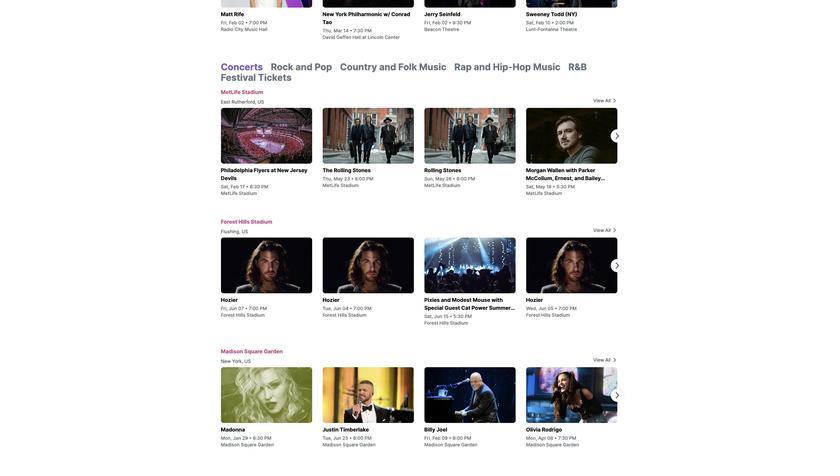 Task type: locate. For each thing, give the bounding box(es) containing it.
r&b
[[569, 61, 587, 73]]

2 horizontal spatial hozier
[[527, 297, 543, 304]]

0 vertical spatial view all link
[[552, 98, 618, 104]]

pm inside billy joel fri, feb 09 • 8:00 pm madison square garden
[[464, 436, 472, 442]]

1 tue, from the top
[[323, 306, 332, 312]]

hills inside hozier tue, jun 04 • 7:00 pm forest hills stadium
[[338, 313, 347, 318]]

wed,
[[527, 306, 538, 312]]

0 vertical spatial 5:30
[[557, 184, 567, 190]]

1 mon, from the left
[[221, 436, 232, 442]]

2 mon, from the left
[[527, 436, 538, 442]]

1 vertical spatial 5:30
[[454, 314, 464, 320]]

square down 09
[[445, 443, 460, 448]]

02 for seinfeld
[[442, 20, 448, 25]]

new left jersey
[[277, 167, 289, 174]]

feb
[[229, 20, 237, 25], [433, 20, 441, 25], [536, 20, 544, 25], [231, 184, 239, 190], [433, 436, 441, 442]]

new up tao
[[323, 11, 334, 18]]

forest inside hozier wed, jun 05 • 7:00 pm forest hills stadium
[[527, 313, 540, 318]]

1 view all from the top
[[594, 98, 611, 103]]

theatre
[[442, 26, 460, 32], [560, 26, 578, 32]]

7:00 inside hozier tue, jun 04 • 7:00 pm forest hills stadium
[[354, 306, 364, 312]]

square inside billy joel fri, feb 09 • 8:00 pm madison square garden
[[445, 443, 460, 448]]

sat, down special
[[425, 314, 433, 320]]

pm inside the rolling stones thu, may 23 • 8:00 pm metlife stadium
[[367, 176, 374, 182]]

8:00 inside justin timberlake tue, jun 25 • 8:00 pm madison square garden
[[353, 436, 364, 442]]

mon, down olivia on the bottom right
[[527, 436, 538, 442]]

1 horizontal spatial hozier
[[323, 297, 340, 304]]

feb for joel
[[433, 436, 441, 442]]

thu, down the
[[323, 176, 333, 182]]

may inside the rolling stones thu, may 23 • 8:00 pm metlife stadium
[[334, 176, 343, 182]]

2 vertical spatial new
[[221, 359, 231, 365]]

rolling up sun,
[[425, 167, 442, 174]]

2 hozier from the left
[[323, 297, 340, 304]]

may left 18
[[536, 184, 546, 190]]

square for olivia rodrigo
[[547, 443, 562, 448]]

jun inside hozier wed, jun 05 • 7:00 pm forest hills stadium
[[539, 306, 547, 312]]

2 theatre from the left
[[560, 26, 578, 32]]

2 view from the top
[[594, 228, 605, 233]]

forest inside hozier tue, jun 04 • 7:00 pm forest hills stadium
[[323, 313, 337, 318]]

0 horizontal spatial new
[[221, 359, 231, 365]]

and
[[296, 61, 313, 73], [380, 61, 397, 73], [474, 61, 491, 73], [575, 175, 585, 182], [441, 297, 451, 304]]

feb inside billy joel fri, feb 09 • 8:00 pm madison square garden
[[433, 436, 441, 442]]

and down parker at the right of page
[[575, 175, 585, 182]]

1 horizontal spatial music
[[419, 61, 447, 73]]

at left lincoln
[[362, 34, 367, 40]]

hills down 07
[[236, 313, 246, 318]]

8:00 right 23 on the left
[[355, 176, 365, 182]]

may left 23 on the left
[[334, 176, 343, 182]]

rolling inside "rolling stones sun, may 26 • 8:00 pm metlife stadium"
[[425, 167, 442, 174]]

fri, for jerry
[[425, 20, 432, 25]]

sat, down devils
[[221, 184, 230, 190]]

pm inside hozier tue, jun 04 • 7:00 pm forest hills stadium
[[365, 306, 372, 312]]

2 view all link from the top
[[552, 227, 618, 234]]

feb up city at the top left of the page
[[229, 20, 237, 25]]

rutherford,
[[232, 99, 257, 105]]

the
[[323, 167, 333, 174]]

• inside hozier fri, jun 07 • 7:00 pm forest hills stadium
[[245, 306, 248, 312]]

sat, up lunt-
[[527, 20, 535, 25]]

1 vertical spatial new
[[277, 167, 289, 174]]

1 hozier from the left
[[221, 297, 238, 304]]

2 stones from the left
[[444, 167, 462, 174]]

feb left 09
[[433, 436, 441, 442]]

0 horizontal spatial hozier
[[221, 297, 238, 304]]

stones inside "rolling stones sun, may 26 • 8:00 pm metlife stadium"
[[444, 167, 462, 174]]

sat,
[[527, 20, 535, 25], [221, 184, 230, 190], [527, 184, 535, 190], [425, 314, 433, 320]]

04
[[343, 306, 349, 312]]

02 up city at the top left of the page
[[239, 20, 244, 25]]

hills inside hozier fri, jun 07 • 7:00 pm forest hills stadium
[[236, 313, 246, 318]]

guest
[[445, 305, 460, 312]]

mar
[[334, 28, 342, 33]]

fri, inside matt rife fri, feb 02 • 7:00 pm radio city music hall
[[221, 20, 228, 25]]

music right "hop"
[[534, 61, 561, 73]]

jun
[[229, 306, 237, 312], [333, 306, 342, 312], [539, 306, 547, 312], [435, 314, 443, 320], [333, 436, 342, 442]]

all for olivia rodrigo
[[606, 358, 611, 363]]

and left pop
[[296, 61, 313, 73]]

and left folk
[[380, 61, 397, 73]]

1 horizontal spatial 02
[[442, 20, 448, 25]]

music right city at the top left of the page
[[245, 26, 258, 32]]

madison for billy joel
[[425, 443, 444, 448]]

1 horizontal spatial at
[[362, 34, 367, 40]]

02
[[239, 20, 244, 25], [442, 20, 448, 25]]

madison
[[221, 349, 243, 355], [221, 443, 240, 448], [323, 443, 342, 448], [425, 443, 444, 448], [527, 443, 545, 448]]

city
[[235, 26, 244, 32]]

0 horizontal spatial may
[[334, 176, 343, 182]]

• inside hozier tue, jun 04 • 7:00 pm forest hills stadium
[[350, 306, 352, 312]]

2 vertical spatial us
[[245, 359, 251, 365]]

tue, down justin
[[323, 436, 332, 442]]

and up guest
[[441, 297, 451, 304]]

forest for hozier fri, jun 07 • 7:00 pm forest hills stadium
[[221, 313, 235, 318]]

metlife
[[221, 89, 241, 96], [323, 183, 340, 188], [425, 183, 441, 188], [221, 191, 238, 196], [527, 191, 543, 196]]

us down forest hills stadium
[[242, 229, 248, 235]]

us right rutherford,
[[258, 99, 264, 105]]

metlife down zimmerman
[[527, 191, 543, 196]]

3 view from the top
[[594, 358, 605, 363]]

us for square
[[245, 359, 251, 365]]

square for justin timberlake
[[343, 443, 359, 448]]

8:00 down the timberlake at the bottom left of page
[[353, 436, 364, 442]]

theatre down 9:30 at the top right of page
[[442, 26, 460, 32]]

zimmerman
[[527, 183, 558, 190]]

garden inside madonna mon, jan 29 • 8:30 pm madison square garden
[[258, 443, 274, 448]]

jun left 04
[[333, 306, 342, 312]]

1 horizontal spatial stones
[[444, 167, 462, 174]]

hills down 15
[[440, 321, 449, 326]]

metlife down the
[[323, 183, 340, 188]]

thu, inside new york philharmonic w/ conrad tao thu, mar 14 • 7:30 pm david geffen hall at lincoln center
[[323, 28, 333, 33]]

forest for hozier tue, jun 04 • 7:00 pm forest hills stadium
[[323, 313, 337, 318]]

with up the ernest,
[[566, 167, 578, 174]]

feb left 17
[[231, 184, 239, 190]]

hills inside sat, jun 15 • 5:30 pm forest hills stadium
[[440, 321, 449, 326]]

square inside the olivia rodrigo mon, apr 08 • 7:30 pm madison square garden
[[547, 443, 562, 448]]

tue, left 04
[[323, 306, 332, 312]]

2 vertical spatial view all link
[[552, 357, 618, 364]]

1 02 from the left
[[239, 20, 244, 25]]

0 vertical spatial us
[[258, 99, 264, 105]]

fri, for billy
[[425, 436, 432, 442]]

2 all from the top
[[606, 228, 611, 233]]

madonna mon, jan 29 • 8:30 pm madison square garden
[[221, 427, 274, 448]]

0 vertical spatial hall
[[259, 26, 268, 32]]

madison down the jan
[[221, 443, 240, 448]]

feb up beacon
[[433, 20, 441, 25]]

0 vertical spatial view
[[594, 98, 605, 103]]

1 vertical spatial view all
[[594, 228, 611, 233]]

may left "26"
[[436, 176, 445, 182]]

8:00 for justin timberlake
[[353, 436, 364, 442]]

garden inside billy joel fri, feb 09 • 8:00 pm madison square garden
[[462, 443, 478, 448]]

1 horizontal spatial may
[[436, 176, 445, 182]]

2 rolling from the left
[[425, 167, 442, 174]]

1 vertical spatial 7:30
[[559, 436, 568, 442]]

7:30 right '08'
[[559, 436, 568, 442]]

1 rolling from the left
[[334, 167, 352, 174]]

1 vertical spatial view
[[594, 228, 605, 233]]

hills up flushing, us
[[239, 219, 250, 225]]

1 all from the top
[[606, 98, 611, 103]]

hall right geffen
[[353, 34, 361, 40]]

• inside billy joel fri, feb 09 • 8:00 pm madison square garden
[[449, 436, 452, 442]]

18
[[547, 184, 552, 190]]

with up summer
[[492, 297, 503, 304]]

1 horizontal spatial mon,
[[527, 436, 538, 442]]

pm inside sat, may 18 • 5:30 pm metlife stadium
[[568, 184, 575, 190]]

• inside the rolling stones thu, may 23 • 8:00 pm metlife stadium
[[351, 176, 354, 182]]

3 all from the top
[[606, 358, 611, 363]]

new left york,
[[221, 359, 231, 365]]

david
[[323, 34, 335, 40]]

0 vertical spatial all
[[606, 98, 611, 103]]

madison down 09
[[425, 443, 444, 448]]

7:00 for hozier fri, jun 07 • 7:00 pm forest hills stadium
[[249, 306, 259, 312]]

0 horizontal spatial music
[[245, 26, 258, 32]]

pm inside justin timberlake tue, jun 25 • 8:00 pm madison square garden
[[365, 436, 372, 442]]

w/
[[384, 11, 390, 18]]

hills down 04
[[338, 313, 347, 318]]

02 for rife
[[239, 20, 244, 25]]

8:00 right "26"
[[457, 176, 467, 182]]

1 theatre from the left
[[442, 26, 460, 32]]

1 view from the top
[[594, 98, 605, 103]]

hall
[[259, 26, 268, 32], [353, 34, 361, 40]]

and for country and folk music
[[380, 61, 397, 73]]

justin
[[323, 427, 339, 434]]

us right york,
[[245, 359, 251, 365]]

sweeney todd (ny) sat, feb 10 • 2:00 pm lunt-fontanne theatre
[[527, 11, 578, 32]]

forest inside hozier fri, jun 07 • 7:00 pm forest hills stadium
[[221, 313, 235, 318]]

mon, inside madonna mon, jan 29 • 8:30 pm madison square garden
[[221, 436, 232, 442]]

at
[[362, 34, 367, 40], [271, 167, 276, 174]]

5:30
[[557, 184, 567, 190], [454, 314, 464, 320]]

0 horizontal spatial 7:30
[[354, 28, 364, 33]]

cat
[[462, 305, 471, 312]]

fri, inside billy joel fri, feb 09 • 8:00 pm madison square garden
[[425, 436, 432, 442]]

all
[[606, 98, 611, 103], [606, 228, 611, 233], [606, 358, 611, 363]]

1 vertical spatial thu,
[[323, 176, 333, 182]]

2 02 from the left
[[442, 20, 448, 25]]

stadium inside "rolling stones sun, may 26 • 8:00 pm metlife stadium"
[[443, 183, 461, 188]]

madison for olivia rodrigo
[[527, 443, 545, 448]]

feb for seinfeld
[[433, 20, 441, 25]]

fri, inside jerry seinfeld fri, feb 02 • 9:30 pm beacon theatre
[[425, 20, 432, 25]]

0 vertical spatial with
[[566, 167, 578, 174]]

garden for justin
[[360, 443, 376, 448]]

1 horizontal spatial theatre
[[560, 26, 578, 32]]

flushing,
[[221, 229, 241, 235]]

0 vertical spatial at
[[362, 34, 367, 40]]

view for hozier
[[594, 228, 605, 233]]

fri, down billy
[[425, 436, 432, 442]]

jun left 05
[[539, 306, 547, 312]]

23
[[344, 176, 350, 182]]

• inside sweeney todd (ny) sat, feb 10 • 2:00 pm lunt-fontanne theatre
[[552, 20, 555, 25]]

8:00 for billy joel
[[453, 436, 463, 442]]

parker
[[579, 167, 596, 174]]

1 horizontal spatial 5:30
[[557, 184, 567, 190]]

1 thu, from the top
[[323, 28, 333, 33]]

1 horizontal spatial hall
[[353, 34, 361, 40]]

philadelphia
[[221, 167, 253, 174]]

2 vertical spatial all
[[606, 358, 611, 363]]

8:00 inside "rolling stones sun, may 26 • 8:00 pm metlife stadium"
[[457, 176, 467, 182]]

jun left 15
[[435, 314, 443, 320]]

7:00
[[249, 20, 259, 25], [249, 306, 259, 312], [354, 306, 364, 312], [559, 306, 569, 312]]

at right flyers
[[271, 167, 276, 174]]

1 vertical spatial with
[[492, 297, 503, 304]]

5:30 down the ernest,
[[557, 184, 567, 190]]

olivia rodrigo mon, apr 08 • 7:30 pm madison square garden
[[527, 427, 580, 448]]

2:00
[[556, 20, 566, 25]]

thu, up david
[[323, 28, 333, 33]]

pop
[[315, 61, 332, 73]]

madison down justin
[[323, 443, 342, 448]]

26
[[446, 176, 452, 182]]

theatre down 2:00
[[560, 26, 578, 32]]

5:30 down guest
[[454, 314, 464, 320]]

• inside "rolling stones sun, may 26 • 8:00 pm metlife stadium"
[[453, 176, 456, 182]]

fri, up radio
[[221, 20, 228, 25]]

3 view all from the top
[[594, 358, 611, 363]]

pixies
[[425, 297, 440, 304]]

feb inside jerry seinfeld fri, feb 02 • 9:30 pm beacon theatre
[[433, 20, 441, 25]]

sat, inside sat, jun 15 • 5:30 pm forest hills stadium
[[425, 314, 433, 320]]

07
[[238, 306, 244, 312]]

1 vertical spatial hall
[[353, 34, 361, 40]]

0 horizontal spatial 02
[[239, 20, 244, 25]]

jun inside hozier fri, jun 07 • 7:00 pm forest hills stadium
[[229, 306, 237, 312]]

7:00 inside hozier fri, jun 07 • 7:00 pm forest hills stadium
[[249, 306, 259, 312]]

jun left 25
[[333, 436, 342, 442]]

music right folk
[[419, 61, 447, 73]]

square inside madonna mon, jan 29 • 8:30 pm madison square garden
[[241, 443, 257, 448]]

sat, down mccollum,
[[527, 184, 535, 190]]

stadium
[[242, 89, 263, 96], [341, 183, 359, 188], [443, 183, 461, 188], [239, 191, 257, 196], [544, 191, 563, 196], [251, 219, 273, 225], [247, 313, 265, 318], [349, 313, 367, 318], [552, 313, 570, 318], [450, 321, 469, 326]]

jun inside hozier tue, jun 04 • 7:00 pm forest hills stadium
[[333, 306, 342, 312]]

fri, up beacon
[[425, 20, 432, 25]]

mccollum,
[[527, 175, 554, 182]]

29
[[242, 436, 248, 442]]

mon, left the jan
[[221, 436, 232, 442]]

lincoln
[[368, 34, 384, 40]]

hozier inside hozier tue, jun 04 • 7:00 pm forest hills stadium
[[323, 297, 340, 304]]

pm inside sweeney todd (ny) sat, feb 10 • 2:00 pm lunt-fontanne theatre
[[567, 20, 574, 25]]

sat, may 18 • 5:30 pm metlife stadium
[[527, 184, 575, 196]]

2 horizontal spatial may
[[536, 184, 546, 190]]

1 horizontal spatial 7:30
[[559, 436, 568, 442]]

1 vertical spatial tue,
[[323, 436, 332, 442]]

garden inside the olivia rodrigo mon, apr 08 • 7:30 pm madison square garden
[[563, 443, 580, 448]]

metlife down devils
[[221, 191, 238, 196]]

new inside new york philharmonic w/ conrad tao thu, mar 14 • 7:30 pm david geffen hall at lincoln center
[[323, 11, 334, 18]]

0 horizontal spatial mon,
[[221, 436, 232, 442]]

0 horizontal spatial hall
[[259, 26, 268, 32]]

madison down the apr
[[527, 443, 545, 448]]

2 view all from the top
[[594, 228, 611, 233]]

fri,
[[221, 20, 228, 25], [425, 20, 432, 25], [221, 306, 228, 312], [425, 436, 432, 442]]

rock and pop
[[271, 61, 332, 73]]

view all link
[[552, 98, 618, 104], [552, 227, 618, 234], [552, 357, 618, 364]]

1 horizontal spatial rolling
[[425, 167, 442, 174]]

2 vertical spatial view
[[594, 358, 605, 363]]

8:00 for rolling stones
[[457, 176, 467, 182]]

matt
[[221, 11, 233, 18]]

with
[[566, 167, 578, 174], [492, 297, 503, 304]]

and inside the pixies and modest mouse with special guest cat power summer 2024
[[441, 297, 451, 304]]

0 horizontal spatial theatre
[[442, 26, 460, 32]]

0 vertical spatial new
[[323, 11, 334, 18]]

square down '08'
[[547, 443, 562, 448]]

rodrigo
[[542, 427, 563, 434]]

garden inside justin timberlake tue, jun 25 • 8:00 pm madison square garden
[[360, 443, 376, 448]]

all for hozier
[[606, 228, 611, 233]]

0 horizontal spatial rolling
[[334, 167, 352, 174]]

0 vertical spatial view all
[[594, 98, 611, 103]]

hozier fri, jun 07 • 7:00 pm forest hills stadium
[[221, 297, 267, 318]]

0 horizontal spatial with
[[492, 297, 503, 304]]

7:30
[[354, 28, 364, 33], [559, 436, 568, 442]]

1 vertical spatial at
[[271, 167, 276, 174]]

5:30 for and
[[557, 184, 567, 190]]

jun left 07
[[229, 306, 237, 312]]

pm inside hozier wed, jun 05 • 7:00 pm forest hills stadium
[[570, 306, 577, 312]]

1 view all link from the top
[[552, 98, 618, 104]]

1 vertical spatial view all link
[[552, 227, 618, 234]]

jun for hozier wed, jun 05 • 7:00 pm forest hills stadium
[[539, 306, 547, 312]]

2 thu, from the top
[[323, 176, 333, 182]]

1 stones from the left
[[353, 167, 371, 174]]

us for stadium
[[258, 99, 264, 105]]

at inside 'philadelphia flyers at new jersey devils sat, feb 17 • 6:30 pm metlife stadium'
[[271, 167, 276, 174]]

seinfeld
[[440, 11, 461, 18]]

1 vertical spatial all
[[606, 228, 611, 233]]

2 tue, from the top
[[323, 436, 332, 442]]

feb left the 10
[[536, 20, 544, 25]]

york,
[[232, 359, 243, 365]]

1 horizontal spatial with
[[566, 167, 578, 174]]

madison for justin timberlake
[[323, 443, 342, 448]]

stadium inside the rolling stones thu, may 23 • 8:00 pm metlife stadium
[[341, 183, 359, 188]]

hozier inside hozier fri, jun 07 • 7:00 pm forest hills stadium
[[221, 297, 238, 304]]

view all link for hozier
[[552, 227, 618, 234]]

1 horizontal spatial new
[[277, 167, 289, 174]]

and right rap at the top right of page
[[474, 61, 491, 73]]

09
[[442, 436, 448, 442]]

pm inside hozier fri, jun 07 • 7:00 pm forest hills stadium
[[260, 306, 267, 312]]

0 horizontal spatial 5:30
[[454, 314, 464, 320]]

5:30 inside sat, may 18 • 5:30 pm metlife stadium
[[557, 184, 567, 190]]

7:30 right 14
[[354, 28, 364, 33]]

0 horizontal spatial stones
[[353, 167, 371, 174]]

wallen
[[548, 167, 565, 174]]

14
[[344, 28, 349, 33]]

hall right city at the top left of the page
[[259, 26, 268, 32]]

jun inside justin timberlake tue, jun 25 • 8:00 pm madison square garden
[[333, 436, 342, 442]]

new york, us
[[221, 359, 251, 365]]

hills inside hozier wed, jun 05 • 7:00 pm forest hills stadium
[[542, 313, 551, 318]]

square down 25
[[343, 443, 359, 448]]

tue,
[[323, 306, 332, 312], [323, 436, 332, 442]]

madison inside the olivia rodrigo mon, apr 08 • 7:30 pm madison square garden
[[527, 443, 545, 448]]

2 horizontal spatial music
[[534, 61, 561, 73]]

fri, left 07
[[221, 306, 228, 312]]

tue, inside justin timberlake tue, jun 25 • 8:00 pm madison square garden
[[323, 436, 332, 442]]

stones inside the rolling stones thu, may 23 • 8:00 pm metlife stadium
[[353, 167, 371, 174]]

rolling up 23 on the left
[[334, 167, 352, 174]]

jerry
[[425, 11, 438, 18]]

2 vertical spatial view all
[[594, 358, 611, 363]]

8:00 right 09
[[453, 436, 463, 442]]

hills
[[239, 219, 250, 225], [236, 313, 246, 318], [338, 313, 347, 318], [542, 313, 551, 318], [440, 321, 449, 326]]

theatre inside sweeney todd (ny) sat, feb 10 • 2:00 pm lunt-fontanne theatre
[[560, 26, 578, 32]]

metlife down sun,
[[425, 183, 441, 188]]

fontanne
[[538, 26, 559, 32]]

stones
[[353, 167, 371, 174], [444, 167, 462, 174]]

mouse
[[473, 297, 491, 304]]

view all
[[594, 98, 611, 103], [594, 228, 611, 233], [594, 358, 611, 363]]

madison inside justin timberlake tue, jun 25 • 8:00 pm madison square garden
[[323, 443, 342, 448]]

0 vertical spatial thu,
[[323, 28, 333, 33]]

mon, inside the olivia rodrigo mon, apr 08 • 7:30 pm madison square garden
[[527, 436, 538, 442]]

02 inside jerry seinfeld fri, feb 02 • 9:30 pm beacon theatre
[[442, 20, 448, 25]]

square down 29
[[241, 443, 257, 448]]

0 vertical spatial 7:30
[[354, 28, 364, 33]]

0 horizontal spatial at
[[271, 167, 276, 174]]

3 hozier from the left
[[527, 297, 543, 304]]

new for philharmonic
[[323, 11, 334, 18]]

6:30
[[250, 184, 260, 190]]

3 view all link from the top
[[552, 357, 618, 364]]

02 down seinfeld
[[442, 20, 448, 25]]

0 vertical spatial tue,
[[323, 306, 332, 312]]

hills for hozier tue, jun 04 • 7:00 pm forest hills stadium
[[338, 313, 347, 318]]

hills down 05
[[542, 313, 551, 318]]

madison square garden
[[221, 349, 283, 355]]

morgan
[[527, 167, 546, 174]]

8:00
[[355, 176, 365, 182], [457, 176, 467, 182], [353, 436, 364, 442], [453, 436, 463, 442]]

forest inside sat, jun 15 • 5:30 pm forest hills stadium
[[425, 321, 439, 326]]

2 horizontal spatial new
[[323, 11, 334, 18]]

sun,
[[425, 176, 434, 182]]



Task type: vqa. For each thing, say whether or not it's contained in the screenshot.


Task type: describe. For each thing, give the bounding box(es) containing it.
metlife inside 'philadelphia flyers at new jersey devils sat, feb 17 • 6:30 pm metlife stadium'
[[221, 191, 238, 196]]

matt rife fri, feb 02 • 7:00 pm radio city music hall
[[221, 11, 268, 32]]

conrad
[[392, 11, 411, 18]]

sat, inside sat, may 18 • 5:30 pm metlife stadium
[[527, 184, 535, 190]]

may inside sat, may 18 • 5:30 pm metlife stadium
[[536, 184, 546, 190]]

billy joel fri, feb 09 • 8:00 pm madison square garden
[[425, 427, 478, 448]]

view for morgan wallen with parker mccollum, ernest, and bailey zimmerman
[[594, 98, 605, 103]]

metlife up east
[[221, 89, 241, 96]]

madonna
[[221, 427, 245, 434]]

pm inside 'philadelphia flyers at new jersey devils sat, feb 17 • 6:30 pm metlife stadium'
[[261, 184, 269, 190]]

7:30 inside new york philharmonic w/ conrad tao thu, mar 14 • 7:30 pm david geffen hall at lincoln center
[[354, 28, 364, 33]]

stadium inside sat, may 18 • 5:30 pm metlife stadium
[[544, 191, 563, 196]]

lunt-
[[527, 26, 538, 32]]

view all for hozier
[[594, 228, 611, 233]]

morgan wallen with parker mccollum, ernest, and bailey zimmerman
[[527, 167, 601, 190]]

and for rock and pop
[[296, 61, 313, 73]]

tao
[[323, 19, 332, 25]]

pm inside new york philharmonic w/ conrad tao thu, mar 14 • 7:30 pm david geffen hall at lincoln center
[[365, 28, 372, 33]]

garden for olivia
[[563, 443, 580, 448]]

7:00 for hozier wed, jun 05 • 7:00 pm forest hills stadium
[[559, 306, 569, 312]]

view all for morgan wallen with parker mccollum, ernest, and bailey zimmerman
[[594, 98, 611, 103]]

feb inside 'philadelphia flyers at new jersey devils sat, feb 17 • 6:30 pm metlife stadium'
[[231, 184, 239, 190]]

concerts
[[221, 61, 263, 73]]

timberlake
[[340, 427, 369, 434]]

york
[[336, 11, 347, 18]]

• inside the olivia rodrigo mon, apr 08 • 7:30 pm madison square garden
[[555, 436, 557, 442]]

jersey
[[290, 167, 308, 174]]

(ny)
[[566, 11, 578, 18]]

• inside madonna mon, jan 29 • 8:30 pm madison square garden
[[249, 436, 252, 442]]

jun inside sat, jun 15 • 5:30 pm forest hills stadium
[[435, 314, 443, 320]]

17
[[240, 184, 245, 190]]

metlife stadium
[[221, 89, 263, 96]]

bailey
[[586, 175, 601, 182]]

7:00 inside matt rife fri, feb 02 • 7:00 pm radio city music hall
[[249, 20, 259, 25]]

• inside justin timberlake tue, jun 25 • 8:00 pm madison square garden
[[350, 436, 352, 442]]

square up new york, us
[[244, 349, 263, 355]]

pm inside madonna mon, jan 29 • 8:30 pm madison square garden
[[265, 436, 272, 442]]

festival
[[221, 72, 256, 83]]

7:30 inside the olivia rodrigo mon, apr 08 • 7:30 pm madison square garden
[[559, 436, 568, 442]]

new inside 'philadelphia flyers at new jersey devils sat, feb 17 • 6:30 pm metlife stadium'
[[277, 167, 289, 174]]

devils
[[221, 175, 237, 182]]

• inside new york philharmonic w/ conrad tao thu, mar 14 • 7:30 pm david geffen hall at lincoln center
[[350, 28, 353, 33]]

modest
[[452, 297, 472, 304]]

country and folk music
[[340, 61, 447, 73]]

may inside "rolling stones sun, may 26 • 8:00 pm metlife stadium"
[[436, 176, 445, 182]]

• inside jerry seinfeld fri, feb 02 • 9:30 pm beacon theatre
[[449, 20, 452, 25]]

forest for hozier wed, jun 05 • 7:00 pm forest hills stadium
[[527, 313, 540, 318]]

9:30
[[453, 20, 463, 25]]

r&b festival tickets
[[221, 61, 587, 83]]

sat, inside sweeney todd (ny) sat, feb 10 • 2:00 pm lunt-fontanne theatre
[[527, 20, 535, 25]]

8:30
[[253, 436, 263, 442]]

hozier for hozier wed, jun 05 • 7:00 pm forest hills stadium
[[527, 297, 543, 304]]

10
[[546, 20, 551, 25]]

square for billy joel
[[445, 443, 460, 448]]

olivia
[[527, 427, 541, 434]]

new york philharmonic w/ conrad tao thu, mar 14 • 7:30 pm david geffen hall at lincoln center
[[323, 11, 411, 40]]

05
[[548, 306, 554, 312]]

rolling inside the rolling stones thu, may 23 • 8:00 pm metlife stadium
[[334, 167, 352, 174]]

stadium inside hozier fri, jun 07 • 7:00 pm forest hills stadium
[[247, 313, 265, 318]]

pm inside jerry seinfeld fri, feb 02 • 9:30 pm beacon theatre
[[464, 20, 471, 25]]

sat, inside 'philadelphia flyers at new jersey devils sat, feb 17 • 6:30 pm metlife stadium'
[[221, 184, 230, 190]]

new for us
[[221, 359, 231, 365]]

music inside matt rife fri, feb 02 • 7:00 pm radio city music hall
[[245, 26, 258, 32]]

jerry seinfeld fri, feb 02 • 9:30 pm beacon theatre
[[425, 11, 471, 32]]

25
[[343, 436, 349, 442]]

5:30 for guest
[[454, 314, 464, 320]]

geffen
[[337, 34, 352, 40]]

power
[[472, 305, 488, 312]]

• inside hozier wed, jun 05 • 7:00 pm forest hills stadium
[[555, 306, 558, 312]]

stadium inside 'philadelphia flyers at new jersey devils sat, feb 17 • 6:30 pm metlife stadium'
[[239, 191, 257, 196]]

metlife inside "rolling stones sun, may 26 • 8:00 pm metlife stadium"
[[425, 183, 441, 188]]

sweeney
[[527, 11, 550, 18]]

view all for olivia rodrigo
[[594, 358, 611, 363]]

hozier tue, jun 04 • 7:00 pm forest hills stadium
[[323, 297, 372, 318]]

7:00 for hozier tue, jun 04 • 7:00 pm forest hills stadium
[[354, 306, 364, 312]]

beacon
[[425, 26, 441, 32]]

hills for hozier fri, jun 07 • 7:00 pm forest hills stadium
[[236, 313, 246, 318]]

thu, inside the rolling stones thu, may 23 • 8:00 pm metlife stadium
[[323, 176, 333, 182]]

• inside matt rife fri, feb 02 • 7:00 pm radio city music hall
[[246, 20, 248, 25]]

east
[[221, 99, 231, 105]]

pm inside matt rife fri, feb 02 • 7:00 pm radio city music hall
[[260, 20, 267, 25]]

the rolling stones thu, may 23 • 8:00 pm metlife stadium
[[323, 167, 374, 188]]

feb inside sweeney todd (ny) sat, feb 10 • 2:00 pm lunt-fontanne theatre
[[536, 20, 544, 25]]

summer
[[490, 305, 511, 312]]

joel
[[437, 427, 448, 434]]

all for morgan wallen with parker mccollum, ernest, and bailey zimmerman
[[606, 98, 611, 103]]

hall inside new york philharmonic w/ conrad tao thu, mar 14 • 7:30 pm david geffen hall at lincoln center
[[353, 34, 361, 40]]

and for rap and hip-hop music
[[474, 61, 491, 73]]

center
[[385, 34, 400, 40]]

justin timberlake tue, jun 25 • 8:00 pm madison square garden
[[323, 427, 376, 448]]

and for pixies and modest mouse with special guest cat power summer 2024
[[441, 297, 451, 304]]

2024
[[425, 313, 438, 320]]

• inside sat, jun 15 • 5:30 pm forest hills stadium
[[450, 314, 453, 320]]

8:00 inside the rolling stones thu, may 23 • 8:00 pm metlife stadium
[[355, 176, 365, 182]]

08
[[548, 436, 554, 442]]

pm inside "rolling stones sun, may 26 • 8:00 pm metlife stadium"
[[468, 176, 475, 182]]

stadium inside hozier wed, jun 05 • 7:00 pm forest hills stadium
[[552, 313, 570, 318]]

feb for rife
[[229, 20, 237, 25]]

stadium inside hozier tue, jun 04 • 7:00 pm forest hills stadium
[[349, 313, 367, 318]]

hall inside matt rife fri, feb 02 • 7:00 pm radio city music hall
[[259, 26, 268, 32]]

metlife inside the rolling stones thu, may 23 • 8:00 pm metlife stadium
[[323, 183, 340, 188]]

madison up new york, us
[[221, 349, 243, 355]]

country
[[340, 61, 377, 73]]

view for olivia rodrigo
[[594, 358, 605, 363]]

fri, for matt
[[221, 20, 228, 25]]

1 vertical spatial us
[[242, 229, 248, 235]]

rap and hip-hop music
[[455, 61, 561, 73]]

east rutherford, us
[[221, 99, 264, 105]]

pm inside sat, jun 15 • 5:30 pm forest hills stadium
[[465, 314, 472, 320]]

folk
[[399, 61, 417, 73]]

jun for hozier tue, jun 04 • 7:00 pm forest hills stadium
[[333, 306, 342, 312]]

philadelphia flyers at new jersey devils sat, feb 17 • 6:30 pm metlife stadium
[[221, 167, 308, 196]]

stadium inside sat, jun 15 • 5:30 pm forest hills stadium
[[450, 321, 469, 326]]

tue, inside hozier tue, jun 04 • 7:00 pm forest hills stadium
[[323, 306, 332, 312]]

forest hills stadium
[[221, 219, 273, 225]]

view all link for olivia rodrigo
[[552, 357, 618, 364]]

rap
[[455, 61, 472, 73]]

15
[[444, 314, 449, 320]]

special
[[425, 305, 444, 312]]

with inside morgan wallen with parker mccollum, ernest, and bailey zimmerman
[[566, 167, 578, 174]]

with inside the pixies and modest mouse with special guest cat power summer 2024
[[492, 297, 503, 304]]

tickets
[[258, 72, 292, 83]]

garden for billy
[[462, 443, 478, 448]]

todd
[[551, 11, 565, 18]]

hills for hozier wed, jun 05 • 7:00 pm forest hills stadium
[[542, 313, 551, 318]]

theatre inside jerry seinfeld fri, feb 02 • 9:30 pm beacon theatre
[[442, 26, 460, 32]]

hip-
[[493, 61, 513, 73]]

pixies and modest mouse with special guest cat power summer 2024
[[425, 297, 511, 320]]

view all link for morgan wallen with parker mccollum, ernest, and bailey zimmerman
[[552, 98, 618, 104]]

pm inside the olivia rodrigo mon, apr 08 • 7:30 pm madison square garden
[[570, 436, 577, 442]]

rock
[[271, 61, 294, 73]]

fri, inside hozier fri, jun 07 • 7:00 pm forest hills stadium
[[221, 306, 228, 312]]

flushing, us
[[221, 229, 248, 235]]

hozier for hozier tue, jun 04 • 7:00 pm forest hills stadium
[[323, 297, 340, 304]]

jun for hozier fri, jun 07 • 7:00 pm forest hills stadium
[[229, 306, 237, 312]]

and inside morgan wallen with parker mccollum, ernest, and bailey zimmerman
[[575, 175, 585, 182]]

hozier wed, jun 05 • 7:00 pm forest hills stadium
[[527, 297, 577, 318]]

flyers
[[254, 167, 270, 174]]

billy
[[425, 427, 436, 434]]

at inside new york philharmonic w/ conrad tao thu, mar 14 • 7:30 pm david geffen hall at lincoln center
[[362, 34, 367, 40]]

metlife inside sat, may 18 • 5:30 pm metlife stadium
[[527, 191, 543, 196]]

rolling stones sun, may 26 • 8:00 pm metlife stadium
[[425, 167, 475, 188]]

madison inside madonna mon, jan 29 • 8:30 pm madison square garden
[[221, 443, 240, 448]]

hop
[[513, 61, 531, 73]]

• inside 'philadelphia flyers at new jersey devils sat, feb 17 • 6:30 pm metlife stadium'
[[246, 184, 249, 190]]

• inside sat, may 18 • 5:30 pm metlife stadium
[[553, 184, 556, 190]]

hozier for hozier fri, jun 07 • 7:00 pm forest hills stadium
[[221, 297, 238, 304]]



